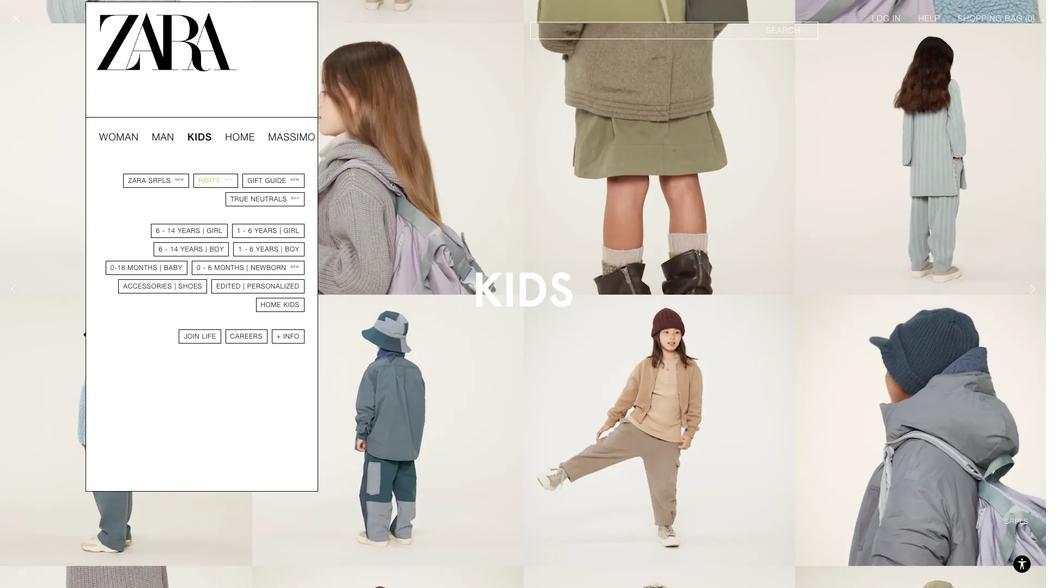 Task type: vqa. For each thing, say whether or not it's contained in the screenshot.
ACCESSORIES
yes



Task type: locate. For each thing, give the bounding box(es) containing it.
- for 1 - 6 years | girl
[[243, 227, 246, 235]]

0 status
[[1029, 14, 1034, 23]]

6 inside "link"
[[250, 246, 254, 254]]

girl up 1 - 6 years | boy
[[284, 227, 300, 235]]

| down 6 - 14 years | girl
[[206, 246, 207, 254]]

1 vertical spatial 14
[[170, 246, 178, 254]]

| inside the accessories | shoes link
[[174, 283, 176, 291]]

shopping
[[958, 14, 1003, 23]]

0 vertical spatial 0
[[1029, 14, 1034, 23]]

girl up '6 - 14 years | boy'
[[207, 227, 223, 235]]

| up '6 - 14 years | boy'
[[203, 227, 205, 235]]

6 up 1 - 6 years | boy
[[248, 227, 253, 235]]

| inside 6 - 14 years | girl link
[[203, 227, 205, 235]]

years down 1 - 6 years | girl link
[[256, 246, 279, 254]]

1 girl from the left
[[207, 227, 223, 235]]

help
[[919, 14, 941, 23]]

1 vertical spatial 1
[[238, 246, 243, 254]]

- up 'baby' on the top of the page
[[165, 246, 168, 254]]

months up edited
[[215, 264, 245, 272]]

14 up '6 - 14 years | boy'
[[167, 227, 176, 235]]

life
[[202, 333, 216, 341]]

- for 1 - 6 years | boy
[[245, 246, 248, 254]]

1 inside "link"
[[238, 246, 243, 254]]

shoes
[[179, 283, 202, 291]]

- up 1 - 6 years | boy
[[243, 227, 246, 235]]

months
[[128, 264, 158, 272], [215, 264, 245, 272]]

boy
[[292, 196, 300, 200], [210, 246, 224, 254], [285, 246, 300, 254]]

home for home
[[225, 131, 255, 143]]

girl for 6 - 14 years | girl
[[207, 227, 223, 235]]

home down personalized
[[261, 302, 281, 309]]

- up '6 - 14 years | boy'
[[162, 227, 165, 235]]

years inside "link"
[[256, 246, 279, 254]]

search
[[766, 26, 801, 35]]

log
[[873, 14, 890, 23]]

bag
[[1006, 14, 1023, 23]]

6 for 0 - 6 months | newborn new
[[208, 264, 212, 272]]

0 horizontal spatial home
[[225, 131, 255, 143]]

girl inside 6 - 14 years | girl link
[[207, 227, 223, 235]]

years
[[178, 227, 201, 235], [255, 227, 277, 235], [181, 246, 203, 254], [256, 246, 279, 254]]

new right newborn at top
[[291, 265, 300, 269]]

years up '6 - 14 years | boy'
[[178, 227, 201, 235]]

boy up newborn at top
[[285, 246, 300, 254]]

- inside "link"
[[245, 246, 248, 254]]

kids down personalized
[[284, 302, 300, 309]]

-
[[162, 227, 165, 235], [243, 227, 246, 235], [165, 246, 168, 254], [245, 246, 248, 254], [203, 264, 206, 272]]

0 vertical spatial 1
[[237, 227, 241, 235]]

6 up 0 - 6 months | newborn new
[[250, 246, 254, 254]]

|
[[203, 227, 205, 235], [280, 227, 282, 235], [206, 246, 207, 254], [281, 246, 283, 254], [160, 264, 162, 272], [247, 264, 249, 272], [174, 283, 176, 291], [243, 283, 245, 291]]

2 girl from the left
[[284, 227, 300, 235]]

years for 1 - 6 years | girl
[[255, 227, 277, 235]]

+ info
[[277, 333, 300, 341]]

0 horizontal spatial girl
[[207, 227, 223, 235]]

1 horizontal spatial months
[[215, 264, 245, 272]]

- up 0 - 6 months | newborn new
[[245, 246, 248, 254]]

| up 1 - 6 years | boy "link" at the top
[[280, 227, 282, 235]]

search link
[[531, 22, 819, 39]]

| inside edited | personalized link
[[243, 283, 245, 291]]

girl inside 1 - 6 years | girl link
[[284, 227, 300, 235]]

years up 1 - 6 years | boy
[[255, 227, 277, 235]]

1
[[237, 227, 241, 235], [238, 246, 243, 254]]

0
[[1029, 14, 1034, 23], [197, 264, 201, 272]]

boy inside "link"
[[285, 246, 300, 254]]

6
[[156, 227, 160, 235], [248, 227, 253, 235], [159, 246, 163, 254], [250, 246, 254, 254], [208, 264, 212, 272]]

0 vertical spatial home
[[225, 131, 255, 143]]

| left 'baby' on the top of the page
[[160, 264, 162, 272]]

1 horizontal spatial home
[[261, 302, 281, 309]]

1 for 1 - 6 years | boy
[[238, 246, 243, 254]]

0 down 6 - 14 years | boy link
[[197, 264, 201, 272]]

| right edited
[[243, 283, 245, 291]]

party
[[198, 177, 220, 185]]

0 vertical spatial 14
[[167, 227, 176, 235]]

edited | personalized link
[[212, 280, 305, 294]]

new right party
[[225, 178, 234, 182]]

massimo dutti link
[[268, 131, 348, 144]]

0 vertical spatial kids
[[188, 131, 212, 143]]

1 vertical spatial home
[[261, 302, 281, 309]]

| up newborn at top
[[281, 246, 283, 254]]

home
[[225, 131, 255, 143], [261, 302, 281, 309]]

true
[[231, 196, 249, 203]]

years for 1 - 6 years | boy
[[256, 246, 279, 254]]

1 vertical spatial kids
[[284, 302, 300, 309]]

1 horizontal spatial 0
[[1029, 14, 1034, 23]]

new
[[175, 178, 184, 182], [225, 178, 234, 182], [291, 178, 300, 182], [291, 265, 300, 269]]

- for 6 - 14 years | girl
[[162, 227, 165, 235]]

0 horizontal spatial months
[[128, 264, 158, 272]]

girl
[[207, 227, 223, 235], [284, 227, 300, 235]]

| inside 0-18 months | baby link
[[160, 264, 162, 272]]

6 for 1 - 6 years | boy
[[250, 246, 254, 254]]

6 down '6 - 14 years | boy'
[[208, 264, 212, 272]]

)
[[1034, 14, 1036, 23]]

| left shoes
[[174, 283, 176, 291]]

1 down true
[[237, 227, 241, 235]]

careers link
[[226, 330, 268, 344]]

0-18 months | baby link
[[106, 261, 188, 275]]

boy right neutrals
[[292, 196, 300, 200]]

kids right man
[[188, 131, 212, 143]]

- down 6 - 14 years | boy link
[[203, 264, 206, 272]]

1 horizontal spatial girl
[[284, 227, 300, 235]]

years down 6 - 14 years | girl
[[181, 246, 203, 254]]

14
[[167, 227, 176, 235], [170, 246, 178, 254]]

home kids
[[261, 302, 300, 309]]

- for 6 - 14 years | boy
[[165, 246, 168, 254]]

boy down 6 - 14 years | girl
[[210, 246, 224, 254]]

6 up '6 - 14 years | boy'
[[156, 227, 160, 235]]

0 right bag
[[1029, 14, 1034, 23]]

months up accessories at the top left of the page
[[128, 264, 158, 272]]

turn on/turn off sound image
[[13, 565, 31, 582]]

6 - 14 years | girl link
[[151, 224, 228, 238]]

14 up 'baby' on the top of the page
[[170, 246, 178, 254]]

home kids link
[[256, 298, 305, 312]]

newborn
[[251, 264, 287, 272]]

home right kids link
[[225, 131, 255, 143]]

kids
[[188, 131, 212, 143], [284, 302, 300, 309]]

1 up 0 - 6 months | newborn new
[[238, 246, 243, 254]]

neutrals
[[251, 196, 287, 203]]

1 vertical spatial 0
[[197, 264, 201, 272]]



Task type: describe. For each thing, give the bounding box(es) containing it.
zara logo united states. go to homepage image
[[97, 13, 237, 71]]

6 - 14 years | girl
[[156, 227, 223, 235]]

6 up 0-18 months | baby link
[[159, 246, 163, 254]]

in
[[893, 14, 902, 23]]

zara
[[128, 177, 146, 185]]

edited
[[217, 283, 241, 291]]

log in link
[[873, 13, 902, 24]]

dutti
[[319, 131, 348, 143]]

14 for 6 - 14 years | boy
[[170, 246, 178, 254]]

accessories | shoes link
[[118, 280, 207, 294]]

6 - 14 years | boy
[[159, 246, 224, 254]]

massimo dutti
[[268, 131, 348, 143]]

1 months from the left
[[128, 264, 158, 272]]

0 horizontal spatial 0
[[197, 264, 201, 272]]

zara srpls new party new gift guide new
[[128, 177, 300, 185]]

0-18 months | baby
[[110, 264, 183, 272]]

years for 6 - 14 years | girl
[[178, 227, 201, 235]]

6 - 14 years | boy link
[[154, 243, 229, 257]]

0 horizontal spatial kids
[[188, 131, 212, 143]]

join life link
[[179, 330, 221, 344]]

Product search search field
[[531, 22, 819, 39]]

gift
[[248, 177, 263, 185]]

| inside 1 - 6 years | girl link
[[280, 227, 282, 235]]

accessories
[[123, 283, 172, 291]]

srpls
[[149, 177, 171, 185]]

shopping bag ( 0 )
[[958, 14, 1036, 23]]

1 - 6 years | boy
[[238, 246, 300, 254]]

0-
[[110, 264, 117, 272]]

guide
[[265, 177, 287, 185]]

boy for 1 - 6 years | boy
[[285, 246, 300, 254]]

massimo
[[268, 131, 316, 143]]

2 months from the left
[[215, 264, 245, 272]]

6 for 1 - 6 years | girl
[[248, 227, 253, 235]]

years for 6 - 14 years | boy
[[181, 246, 203, 254]]

kids link
[[188, 131, 212, 144]]

woman
[[99, 131, 139, 143]]

man
[[152, 131, 175, 143]]

careers
[[230, 333, 263, 341]]

edited | personalized
[[217, 283, 300, 291]]

join life
[[184, 333, 216, 341]]

1 horizontal spatial kids
[[284, 302, 300, 309]]

help link
[[919, 13, 941, 24]]

| inside 1 - 6 years | boy "link"
[[281, 246, 283, 254]]

zara logo united states. image
[[97, 13, 237, 71]]

new inside 0 - 6 months | newborn new
[[291, 265, 300, 269]]

log in
[[873, 14, 902, 23]]

new right srpls
[[175, 178, 184, 182]]

14 for 6 - 14 years | girl
[[167, 227, 176, 235]]

| left newborn at top
[[247, 264, 249, 272]]

girl for 1 - 6 years | girl
[[284, 227, 300, 235]]

woman link
[[99, 131, 139, 144]]

+
[[277, 333, 281, 341]]

1 - 6 years | boy link
[[234, 243, 305, 257]]

personalized
[[247, 283, 300, 291]]

man link
[[152, 131, 175, 144]]

1 for 1 - 6 years | girl
[[237, 227, 241, 235]]

1 - 6 years | girl link
[[232, 224, 305, 238]]

(
[[1026, 14, 1029, 23]]

| inside 6 - 14 years | boy link
[[206, 246, 207, 254]]

accessories | shoes
[[123, 283, 202, 291]]

0 - 6 months | newborn new
[[197, 264, 300, 272]]

home for home kids
[[261, 302, 281, 309]]

join
[[184, 333, 200, 341]]

baby
[[164, 264, 183, 272]]

+ info link
[[272, 330, 305, 344]]

boy inside true neutrals boy
[[292, 196, 300, 200]]

- for 0 - 6 months | newborn new
[[203, 264, 206, 272]]

boy for 6 - 14 years | boy
[[210, 246, 224, 254]]

new right guide
[[291, 178, 300, 182]]

info
[[284, 333, 300, 341]]

home link
[[225, 131, 255, 144]]

18
[[117, 264, 126, 272]]

1 - 6 years | girl
[[237, 227, 300, 235]]

true neutrals boy
[[231, 196, 300, 203]]



